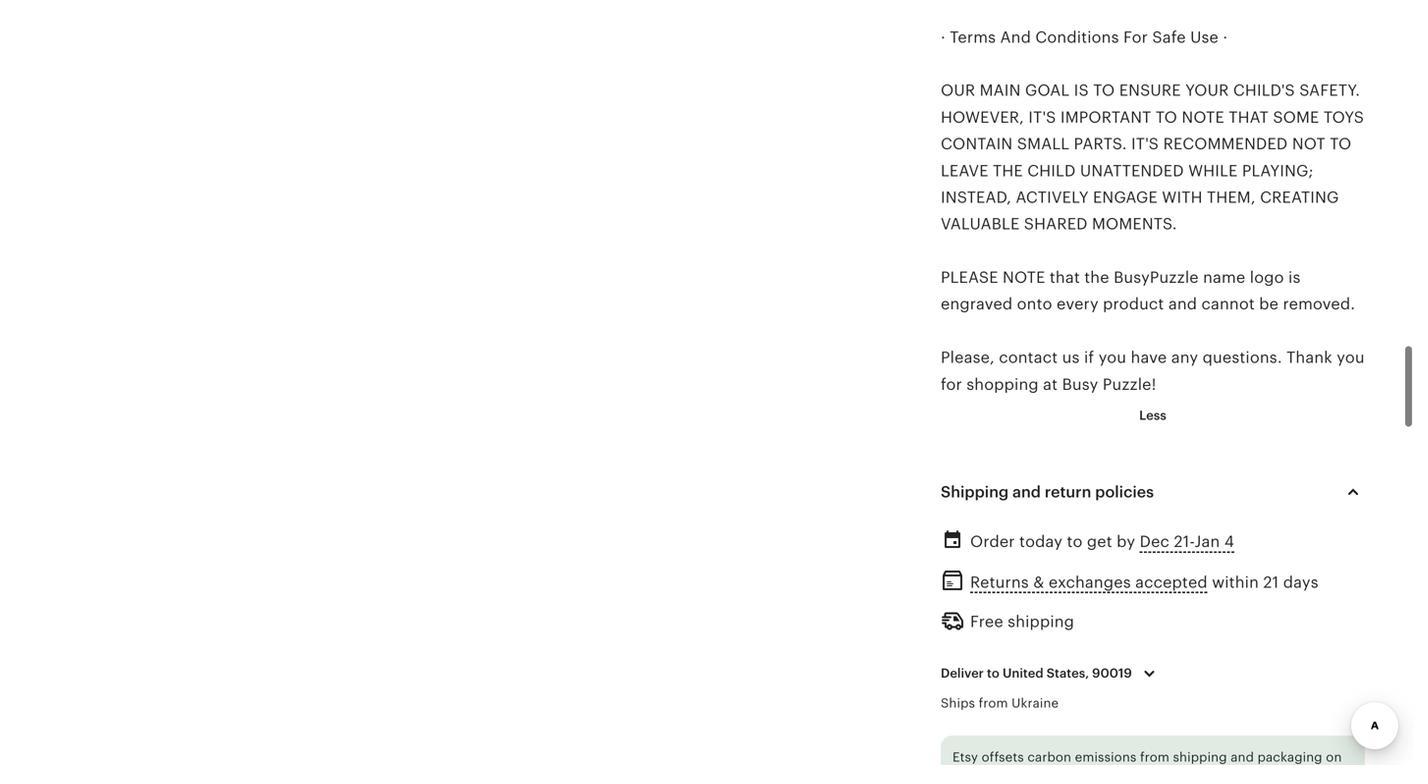 Task type: locate. For each thing, give the bounding box(es) containing it.
0 horizontal spatial it's
[[1029, 108, 1056, 126]]

shipping
[[1008, 613, 1074, 631], [1173, 750, 1227, 765]]

it's
[[1029, 108, 1056, 126], [1131, 135, 1159, 153]]

be
[[1259, 295, 1279, 313]]

returns & exchanges accepted button
[[970, 568, 1208, 597]]

0 horizontal spatial note
[[1003, 269, 1045, 286]]

conditions
[[1036, 28, 1119, 46]]

2 horizontal spatial and
[[1231, 750, 1254, 765]]

1 horizontal spatial it's
[[1131, 135, 1159, 153]]

2 · from the left
[[1223, 28, 1228, 46]]

parts.
[[1074, 135, 1127, 153]]

and left the packaging
[[1231, 750, 1254, 765]]

return
[[1045, 483, 1091, 501]]

21-
[[1174, 533, 1195, 551]]

playing;
[[1242, 162, 1314, 179]]

from right emissions
[[1140, 750, 1170, 765]]

you right 'if'
[[1099, 349, 1127, 366]]

2 vertical spatial and
[[1231, 750, 1254, 765]]

us
[[1062, 349, 1080, 366]]

it's up small
[[1029, 108, 1056, 126]]

that
[[1050, 269, 1080, 286]]

1 horizontal spatial to
[[1067, 533, 1083, 551]]

0 horizontal spatial ·
[[941, 28, 946, 46]]

0 horizontal spatial you
[[1099, 349, 1127, 366]]

it's up unattended
[[1131, 135, 1159, 153]]

you
[[1099, 349, 1127, 366], [1337, 349, 1365, 366]]

1 horizontal spatial shipping
[[1173, 750, 1227, 765]]

for
[[941, 375, 962, 393]]

2 vertical spatial to
[[1330, 135, 1352, 153]]

to down toys
[[1330, 135, 1352, 153]]

1 vertical spatial and
[[1013, 483, 1041, 501]]

shipping down & on the right of the page
[[1008, 613, 1074, 631]]

1 vertical spatial to
[[987, 666, 1000, 681]]

0 vertical spatial to
[[1093, 82, 1115, 99]]

note
[[1182, 108, 1225, 126], [1003, 269, 1045, 286]]

1 horizontal spatial and
[[1169, 295, 1197, 313]]

to right is
[[1093, 82, 1115, 99]]

days
[[1283, 573, 1319, 591]]

and down busypuzzle
[[1169, 295, 1197, 313]]

please
[[941, 269, 998, 286]]

terms
[[950, 28, 996, 46]]

and left return at right bottom
[[1013, 483, 1041, 501]]

· left terms
[[941, 28, 946, 46]]

deliver to united states, 90019
[[941, 666, 1132, 681]]

thank
[[1287, 349, 1333, 366]]

small
[[1017, 135, 1070, 153]]

instead,
[[941, 189, 1012, 206]]

1 horizontal spatial you
[[1337, 349, 1365, 366]]

order today to get by dec 21-jan 4
[[970, 533, 1235, 551]]

carbon
[[1028, 750, 1072, 765]]

toys
[[1324, 108, 1364, 126]]

your
[[1185, 82, 1229, 99]]

note down your
[[1182, 108, 1225, 126]]

1 vertical spatial shipping
[[1173, 750, 1227, 765]]

note inside please note  that the busypuzzle name logo is engraved onto every product and cannot be removed.
[[1003, 269, 1045, 286]]

removed.
[[1283, 295, 1355, 313]]

shared
[[1024, 215, 1088, 233]]

that
[[1229, 108, 1269, 126]]

please,
[[941, 349, 995, 366]]

you right thank at the right of the page
[[1337, 349, 1365, 366]]

to
[[1067, 533, 1083, 551], [987, 666, 1000, 681]]

0 vertical spatial it's
[[1029, 108, 1056, 126]]

4
[[1224, 533, 1235, 551]]

ships from ukraine
[[941, 696, 1059, 710]]

not
[[1292, 135, 1326, 153]]

1 horizontal spatial note
[[1182, 108, 1225, 126]]

1 vertical spatial to
[[1156, 108, 1178, 126]]

1 horizontal spatial from
[[1140, 750, 1170, 765]]

recommended
[[1163, 135, 1288, 153]]

1 horizontal spatial ·
[[1223, 28, 1228, 46]]

shipping left the packaging
[[1173, 750, 1227, 765]]

policies
[[1095, 483, 1154, 501]]

0 horizontal spatial to
[[987, 666, 1000, 681]]

and inside please note  that the busypuzzle name logo is engraved onto every product and cannot be removed.
[[1169, 295, 1197, 313]]

shipping
[[941, 483, 1009, 501]]

0 vertical spatial note
[[1182, 108, 1225, 126]]

deliver
[[941, 666, 984, 681]]

at
[[1043, 375, 1058, 393]]

to
[[1093, 82, 1115, 99], [1156, 108, 1178, 126], [1330, 135, 1352, 153]]

if
[[1084, 349, 1094, 366]]

actively
[[1016, 189, 1089, 206]]

main
[[980, 82, 1021, 99]]

1 vertical spatial from
[[1140, 750, 1170, 765]]

0 vertical spatial shipping
[[1008, 613, 1074, 631]]

from
[[979, 696, 1008, 710], [1140, 750, 1170, 765]]

to down ensure
[[1156, 108, 1178, 126]]

states,
[[1047, 666, 1089, 681]]

to left united
[[987, 666, 1000, 681]]

from right ships
[[979, 696, 1008, 710]]

free shipping
[[970, 613, 1074, 631]]

1 vertical spatial it's
[[1131, 135, 1159, 153]]

creating
[[1260, 189, 1339, 206]]

1 vertical spatial note
[[1003, 269, 1045, 286]]

shopping
[[967, 375, 1039, 393]]

0 horizontal spatial and
[[1013, 483, 1041, 501]]

have
[[1131, 349, 1167, 366]]

· right use
[[1223, 28, 1228, 46]]

0 horizontal spatial to
[[1093, 82, 1115, 99]]

0 vertical spatial and
[[1169, 295, 1197, 313]]

note up onto
[[1003, 269, 1045, 286]]

to left the get
[[1067, 533, 1083, 551]]

and
[[1169, 295, 1197, 313], [1013, 483, 1041, 501], [1231, 750, 1254, 765]]

puzzle!
[[1103, 375, 1156, 393]]

our
[[941, 82, 975, 99]]

0 vertical spatial from
[[979, 696, 1008, 710]]

21
[[1263, 573, 1279, 591]]

·
[[941, 28, 946, 46], [1223, 28, 1228, 46]]

contact
[[999, 349, 1058, 366]]



Task type: vqa. For each thing, say whether or not it's contained in the screenshot.
have
yes



Task type: describe. For each thing, give the bounding box(es) containing it.
ensure
[[1119, 82, 1181, 99]]

order
[[970, 533, 1015, 551]]

within
[[1212, 573, 1259, 591]]

2 you from the left
[[1337, 349, 1365, 366]]

busy
[[1062, 375, 1098, 393]]

returns
[[970, 573, 1029, 591]]

and
[[1000, 28, 1031, 46]]

by
[[1117, 533, 1135, 551]]

the
[[1084, 269, 1109, 286]]

is
[[1074, 82, 1089, 99]]

some
[[1273, 108, 1319, 126]]

them,
[[1207, 189, 1256, 206]]

today
[[1019, 533, 1063, 551]]

every
[[1057, 295, 1099, 313]]

&
[[1033, 573, 1044, 591]]

leave
[[941, 162, 989, 179]]

1 you from the left
[[1099, 349, 1127, 366]]

engraved
[[941, 295, 1013, 313]]

dec
[[1140, 533, 1170, 551]]

etsy
[[953, 750, 978, 765]]

unattended
[[1080, 162, 1184, 179]]

jan
[[1195, 533, 1220, 551]]

less button
[[1125, 398, 1181, 433]]

is
[[1289, 269, 1301, 286]]

returns & exchanges accepted within 21 days
[[970, 573, 1319, 591]]

for
[[1124, 28, 1148, 46]]

packaging
[[1258, 750, 1323, 765]]

90019
[[1092, 666, 1132, 681]]

while
[[1188, 162, 1238, 179]]

use
[[1190, 28, 1219, 46]]

with
[[1162, 189, 1203, 206]]

2 horizontal spatial to
[[1330, 135, 1352, 153]]

0 vertical spatial to
[[1067, 533, 1083, 551]]

please note  that the busypuzzle name logo is engraved onto every product and cannot be removed.
[[941, 269, 1355, 313]]

our main goal is to ensure your child's safety. however, it's important to note that some toys contain small parts. it's recommended not to leave the child unattended while playing; instead, actively engage with them, creating valuable shared moments.
[[941, 82, 1364, 233]]

and inside etsy offsets carbon emissions from shipping and packaging on
[[1231, 750, 1254, 765]]

on
[[1326, 750, 1342, 765]]

0 horizontal spatial from
[[979, 696, 1008, 710]]

product
[[1103, 295, 1164, 313]]

shipping inside etsy offsets carbon emissions from shipping and packaging on
[[1173, 750, 1227, 765]]

any
[[1171, 349, 1198, 366]]

· terms and conditions for safe use ·
[[941, 28, 1228, 46]]

valuable
[[941, 215, 1020, 233]]

exchanges
[[1049, 573, 1131, 591]]

less
[[1139, 408, 1167, 423]]

emissions
[[1075, 750, 1137, 765]]

ukraine
[[1012, 696, 1059, 710]]

accepted
[[1135, 573, 1208, 591]]

safe
[[1152, 28, 1186, 46]]

1 horizontal spatial to
[[1156, 108, 1178, 126]]

to inside dropdown button
[[987, 666, 1000, 681]]

however,
[[941, 108, 1024, 126]]

name
[[1203, 269, 1246, 286]]

goal
[[1025, 82, 1070, 99]]

united
[[1003, 666, 1044, 681]]

please, contact us if you have any questions. thank you for shopping at busy puzzle!
[[941, 349, 1365, 393]]

logo
[[1250, 269, 1284, 286]]

contain
[[941, 135, 1013, 153]]

onto
[[1017, 295, 1052, 313]]

dec 21-jan 4 button
[[1140, 528, 1235, 556]]

important
[[1061, 108, 1152, 126]]

get
[[1087, 533, 1112, 551]]

shipping and return policies button
[[923, 469, 1383, 516]]

cannot
[[1202, 295, 1255, 313]]

questions.
[[1203, 349, 1282, 366]]

from inside etsy offsets carbon emissions from shipping and packaging on
[[1140, 750, 1170, 765]]

child's
[[1233, 82, 1295, 99]]

shipping and return policies
[[941, 483, 1154, 501]]

etsy offsets carbon emissions from shipping and packaging on
[[953, 750, 1342, 765]]

ships
[[941, 696, 975, 710]]

child
[[1027, 162, 1076, 179]]

engage
[[1093, 189, 1158, 206]]

offsets
[[982, 750, 1024, 765]]

0 horizontal spatial shipping
[[1008, 613, 1074, 631]]

free
[[970, 613, 1003, 631]]

moments.
[[1092, 215, 1177, 233]]

1 · from the left
[[941, 28, 946, 46]]

safety.
[[1299, 82, 1360, 99]]

note inside our main goal is to ensure your child's safety. however, it's important to note that some toys contain small parts. it's recommended not to leave the child unattended while playing; instead, actively engage with them, creating valuable shared moments.
[[1182, 108, 1225, 126]]

and inside dropdown button
[[1013, 483, 1041, 501]]



